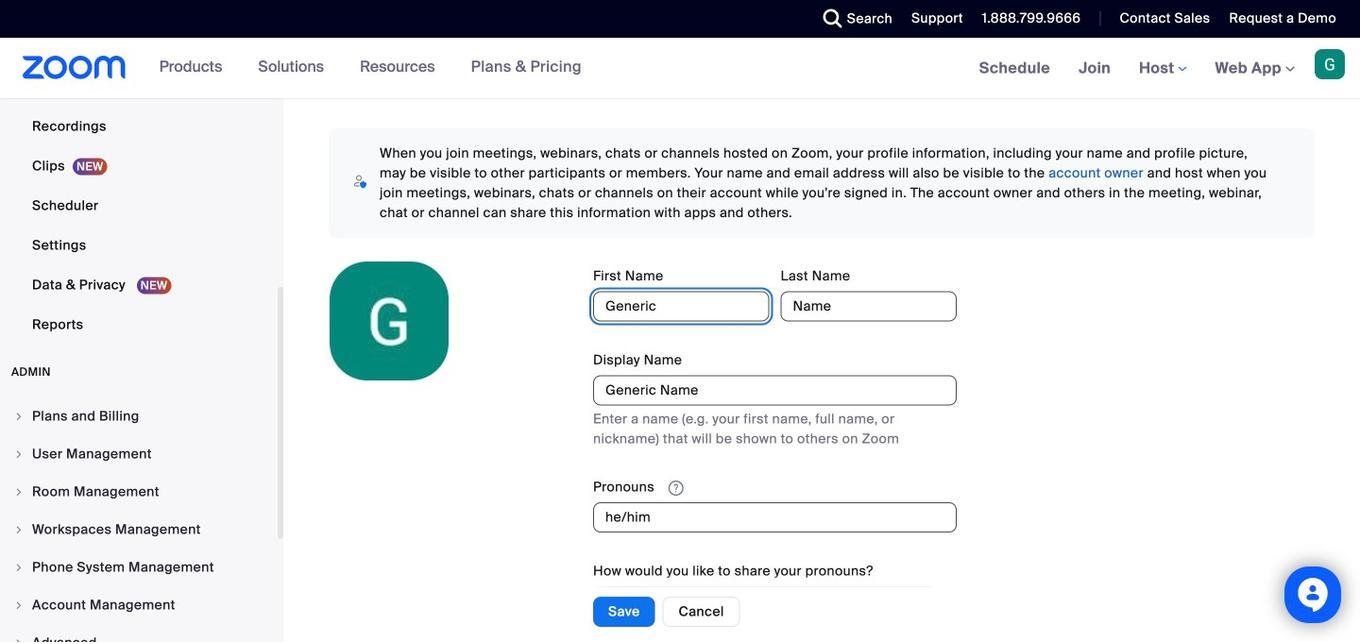 Task type: describe. For each thing, give the bounding box(es) containing it.
2 right image from the top
[[13, 487, 25, 498]]

right image for 4th menu item from the bottom of the the admin menu menu
[[13, 524, 25, 536]]

personal menu menu
[[0, 0, 278, 346]]

3 menu item from the top
[[0, 474, 278, 510]]

meetings navigation
[[965, 38, 1360, 100]]

right image for seventh menu item from the top of the the admin menu menu
[[13, 638, 25, 642]]

First Name text field
[[593, 292, 769, 322]]

1 right image from the top
[[13, 449, 25, 460]]

right image for 2nd menu item from the bottom of the the admin menu menu
[[13, 600, 25, 611]]

5 menu item from the top
[[0, 550, 278, 586]]

6 menu item from the top
[[0, 588, 278, 624]]

admin menu menu
[[0, 399, 278, 642]]

1 menu item from the top
[[0, 399, 278, 435]]

3 right image from the top
[[13, 562, 25, 573]]



Task type: locate. For each thing, give the bounding box(es) containing it.
edit user photo image
[[374, 313, 404, 330]]

menu item
[[0, 399, 278, 435], [0, 436, 278, 472], [0, 474, 278, 510], [0, 512, 278, 548], [0, 550, 278, 586], [0, 588, 278, 624], [0, 625, 278, 642]]

2 right image from the top
[[13, 524, 25, 536]]

product information navigation
[[145, 38, 596, 98]]

4 right image from the top
[[13, 638, 25, 642]]

banner
[[0, 38, 1360, 100]]

0 vertical spatial right image
[[13, 449, 25, 460]]

zoom logo image
[[23, 56, 126, 79]]

right image
[[13, 411, 25, 422], [13, 524, 25, 536], [13, 600, 25, 611], [13, 638, 25, 642]]

2 menu item from the top
[[0, 436, 278, 472]]

1 vertical spatial right image
[[13, 487, 25, 498]]

side navigation navigation
[[0, 0, 283, 642]]

3 right image from the top
[[13, 600, 25, 611]]

Pronouns text field
[[593, 503, 957, 533]]

right image for first menu item from the top
[[13, 411, 25, 422]]

7 menu item from the top
[[0, 625, 278, 642]]

learn more about pronouns image
[[663, 480, 689, 497]]

1 right image from the top
[[13, 411, 25, 422]]

profile picture image
[[1315, 49, 1345, 79]]

user photo image
[[330, 262, 449, 381]]

4 menu item from the top
[[0, 512, 278, 548]]

Last Name text field
[[781, 292, 957, 322]]

right image
[[13, 449, 25, 460], [13, 487, 25, 498], [13, 562, 25, 573]]

2 vertical spatial right image
[[13, 562, 25, 573]]

None text field
[[593, 375, 957, 406]]



Task type: vqa. For each thing, say whether or not it's contained in the screenshot.
fifth menu item from the top
yes



